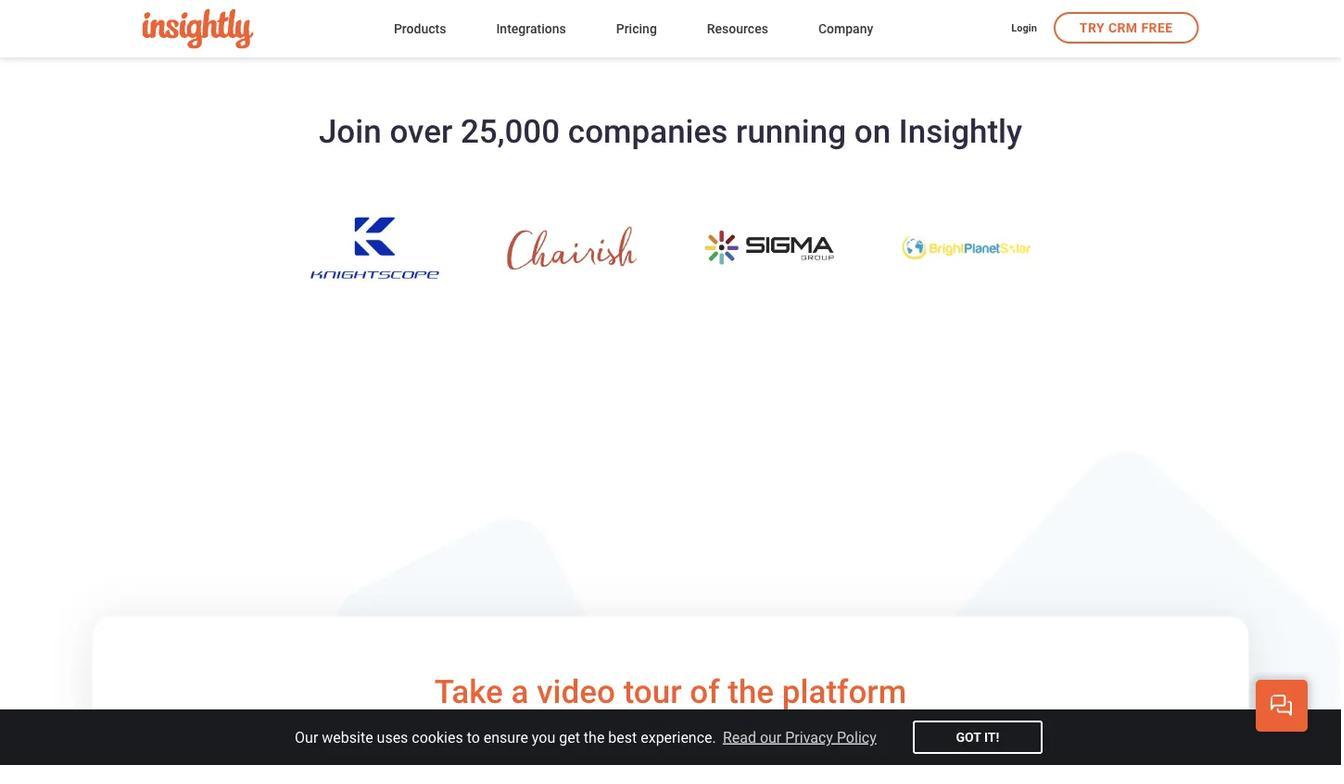 Task type: vqa. For each thing, say whether or not it's contained in the screenshot.
Your success is our success at Insightly. And companies that are aligned across CRM, Marketing, and Support drive 2.5x more revenue than companies that are slow to align, share data, and communicate quickly.
no



Task type: describe. For each thing, give the bounding box(es) containing it.
our inside cookieconsent dialog
[[760, 729, 782, 747]]

0 vertical spatial the
[[728, 673, 774, 711]]

insightly logo link
[[142, 9, 364, 49]]

resources
[[707, 21, 768, 36]]

it!
[[984, 730, 999, 745]]

company link
[[818, 17, 873, 42]]

login
[[1012, 22, 1037, 33]]

take a video tour of the platform
[[435, 673, 907, 711]]

video
[[537, 673, 615, 711]]

privacy
[[785, 729, 833, 747]]

view our customer stories
[[572, 231, 769, 246]]

see
[[616, 744, 640, 759]]

crm
[[1109, 20, 1138, 36]]

customer
[[639, 231, 711, 246]]

take
[[435, 673, 503, 711]]

integrations link
[[496, 17, 566, 42]]

cookies
[[412, 729, 463, 747]]

see it in action button
[[549, 734, 792, 766]]

got it! button
[[913, 721, 1043, 754]]

read our privacy policy button
[[720, 724, 880, 752]]

try
[[1080, 20, 1105, 36]]

action
[[676, 744, 725, 759]]

view our customer stories link
[[232, 220, 1109, 257]]

products link
[[394, 17, 446, 42]]

stories
[[714, 231, 769, 246]]

company
[[818, 21, 873, 36]]

best
[[608, 729, 637, 747]]

insightly
[[899, 112, 1022, 150]]

products
[[394, 21, 446, 36]]

read
[[723, 729, 756, 747]]

free
[[1141, 20, 1173, 36]]

running
[[736, 112, 846, 150]]

on
[[854, 112, 891, 150]]

got
[[956, 730, 981, 745]]

over
[[390, 112, 453, 150]]

cookieconsent dialog
[[0, 710, 1341, 766]]

website
[[322, 729, 373, 747]]

join
[[319, 112, 382, 150]]



Task type: locate. For each thing, give the bounding box(es) containing it.
view
[[572, 231, 605, 246]]

ensure
[[484, 729, 528, 747]]

experience.
[[641, 729, 716, 747]]

25,000
[[461, 112, 560, 150]]

the inside cookieconsent dialog
[[584, 729, 605, 747]]

1 horizontal spatial the
[[728, 673, 774, 711]]

it
[[643, 744, 655, 759]]

got it!
[[956, 730, 999, 745]]

join over 25,000 companies running on insightly
[[319, 112, 1022, 150]]

login link
[[1012, 21, 1037, 37]]

insightly logo image
[[142, 9, 254, 49]]

see it in action link
[[549, 734, 792, 766]]

1 vertical spatial our
[[760, 729, 782, 747]]

tour
[[624, 673, 682, 711]]

our right read
[[760, 729, 782, 747]]

see it in action
[[616, 744, 725, 759]]

our
[[608, 231, 635, 246], [760, 729, 782, 747]]

the
[[728, 673, 774, 711], [584, 729, 605, 747]]

a
[[511, 673, 529, 711]]

to
[[467, 729, 480, 747]]

0 horizontal spatial our
[[608, 231, 635, 246]]

try crm free button
[[1054, 12, 1199, 44]]

pricing
[[616, 21, 657, 36]]

of
[[690, 673, 720, 711]]

the right get at the left bottom
[[584, 729, 605, 747]]

integrations
[[496, 21, 566, 36]]

pricing link
[[616, 17, 657, 42]]

the right of
[[728, 673, 774, 711]]

uses
[[377, 729, 408, 747]]

1 vertical spatial the
[[584, 729, 605, 747]]

try crm free
[[1080, 20, 1173, 36]]

1 horizontal spatial our
[[760, 729, 782, 747]]

our right view
[[608, 231, 635, 246]]

try crm free link
[[1054, 12, 1199, 44]]

companies
[[568, 112, 728, 150]]

0 horizontal spatial the
[[584, 729, 605, 747]]

our inside button
[[608, 231, 635, 246]]

0 vertical spatial our
[[608, 231, 635, 246]]

you
[[532, 729, 555, 747]]

resources link
[[707, 17, 768, 42]]

policy
[[837, 729, 877, 747]]

bloomberg company logo image
[[309, 216, 439, 279], [507, 226, 637, 270], [704, 231, 834, 265], [902, 235, 1032, 260]]

in
[[659, 744, 673, 759]]

get
[[559, 729, 580, 747]]

view our customer stories button
[[537, 220, 804, 257]]

our website uses cookies to ensure you get the best experience. read our privacy policy
[[295, 729, 877, 747]]

our
[[295, 729, 318, 747]]

platform
[[782, 673, 907, 711]]



